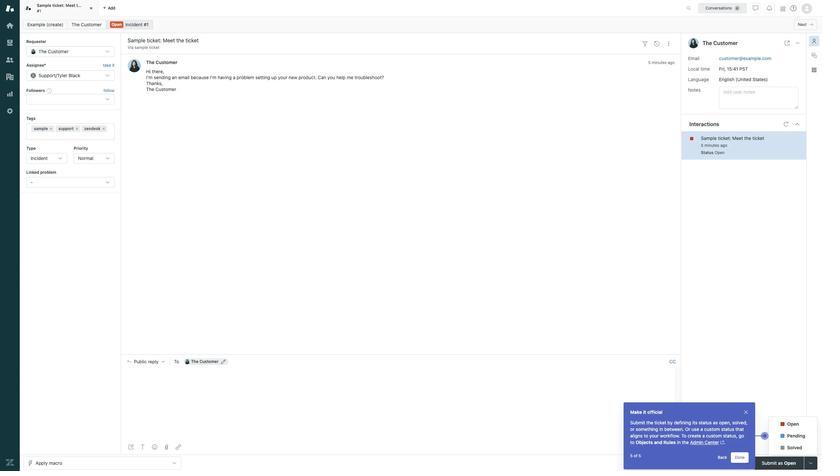 Task type: vqa. For each thing, say whether or not it's contained in the screenshot.
new
yes



Task type: locate. For each thing, give the bounding box(es) containing it.
the down sample ticket: meet the ticket #1
[[72, 22, 80, 27]]

close image
[[88, 5, 94, 12], [795, 40, 800, 46], [744, 410, 749, 416]]

solved
[[787, 446, 802, 451]]

the customer up 'there,'
[[146, 60, 177, 65]]

0 horizontal spatial in
[[660, 427, 663, 433]]

0 vertical spatial your
[[278, 75, 287, 80]]

your right 'up'
[[278, 75, 287, 80]]

the down 'thanks,' on the top of page
[[146, 87, 154, 92]]

sample up #1 at top
[[37, 3, 51, 8]]

submit right done 'button'
[[762, 461, 777, 467]]

tab containing sample ticket: meet the ticket
[[20, 0, 99, 16]]

1 horizontal spatial problem
[[237, 75, 254, 80]]

0 vertical spatial ticket:
[[52, 3, 65, 8]]

ticket: for sample ticket: meet the ticket #1
[[52, 3, 65, 8]]

0 horizontal spatial meet
[[66, 3, 75, 8]]

sample inside sample ticket: meet the ticket 5 minutes ago status open
[[701, 135, 717, 141]]

0 vertical spatial as
[[713, 421, 718, 426]]

1 horizontal spatial ticket:
[[718, 135, 731, 141]]

it inside dialog
[[643, 410, 646, 416]]

status right its
[[699, 421, 712, 426]]

problem left setting
[[237, 75, 254, 80]]

it right take
[[112, 63, 115, 68]]

by
[[668, 421, 673, 426]]

sample inside sample ticket: meet the ticket #1
[[37, 3, 51, 8]]

linked
[[26, 170, 39, 175]]

1 vertical spatial your
[[650, 434, 659, 439]]

1 horizontal spatial in
[[677, 440, 681, 446]]

views image
[[6, 39, 14, 47]]

0 vertical spatial 5 minutes ago text field
[[648, 60, 675, 65]]

ticket inside "submit the ticket by defining its status as open, solved, or something in between. or use a custom status that aligns to your workflow."
[[655, 421, 666, 426]]

0 vertical spatial minutes
[[652, 60, 667, 65]]

i'm down hi
[[146, 75, 153, 80]]

as
[[713, 421, 718, 426], [778, 461, 783, 467]]

in inside "submit the ticket by defining its status as open, solved, or something in between. or use a custom status that aligns to your workflow."
[[660, 427, 663, 433]]

0 horizontal spatial close image
[[88, 5, 94, 12]]

1 horizontal spatial it
[[643, 410, 646, 416]]

1 vertical spatial sample
[[701, 135, 717, 141]]

ticket: up (create)
[[52, 3, 65, 8]]

having
[[218, 75, 232, 80]]

the customer
[[72, 22, 102, 27], [703, 40, 738, 46], [146, 60, 177, 65], [191, 360, 219, 365]]

custom inside "submit the ticket by defining its status as open, solved, or something in between. or use a custom status that aligns to your workflow."
[[704, 427, 720, 433]]

a right having
[[233, 75, 235, 80]]

1 horizontal spatial your
[[650, 434, 659, 439]]

sample
[[37, 3, 51, 8], [701, 135, 717, 141]]

0 horizontal spatial it
[[112, 63, 115, 68]]

0 horizontal spatial the customer link
[[67, 20, 106, 29]]

5 minutes ago text field
[[648, 60, 675, 65], [701, 143, 727, 148]]

example (create) button
[[23, 20, 68, 29]]

to down aligns
[[630, 440, 635, 446]]

meet
[[66, 3, 75, 8], [732, 135, 743, 141]]

5 minutes ago text field down events icon
[[648, 60, 675, 65]]

0 vertical spatial problem
[[237, 75, 254, 80]]

1 vertical spatial a
[[701, 427, 703, 433]]

1 horizontal spatial meet
[[732, 135, 743, 141]]

admin
[[690, 440, 704, 446]]

pending
[[787, 434, 805, 439]]

1 vertical spatial in
[[677, 440, 681, 446]]

get started image
[[6, 21, 14, 30]]

it inside button
[[112, 63, 115, 68]]

submit as open
[[762, 461, 796, 467]]

go
[[739, 434, 744, 439]]

ticket inside sample ticket: meet the ticket #1
[[84, 3, 95, 8]]

apps image
[[812, 67, 817, 73]]

meet inside sample ticket: meet the ticket #1
[[66, 3, 75, 8]]

defining
[[674, 421, 691, 426]]

the customer down sample ticket: meet the ticket #1
[[72, 22, 102, 27]]

email
[[178, 75, 190, 80]]

0 vertical spatial ago
[[668, 60, 675, 65]]

to for to create a custom status, go to
[[681, 434, 687, 439]]

1 horizontal spatial close image
[[744, 410, 749, 416]]

customer left edit user image
[[200, 360, 219, 365]]

1 vertical spatial submit
[[762, 461, 777, 467]]

the inside sample ticket: meet the ticket 5 minutes ago status open
[[744, 135, 751, 141]]

solved,
[[732, 421, 748, 426]]

0 vertical spatial a
[[233, 75, 235, 80]]

0 horizontal spatial to
[[174, 359, 179, 365]]

1 vertical spatial problem
[[40, 170, 56, 175]]

customer inside hi there, i'm sending an email because i'm having a problem setting up your new product. can you help me troubleshoot? thanks, the customer
[[155, 87, 176, 92]]

as left open,
[[713, 421, 718, 426]]

add attachment image
[[164, 445, 169, 451]]

(opens in a new tab) image
[[719, 441, 724, 445]]

to for to
[[174, 359, 179, 365]]

local time
[[688, 66, 710, 72]]

0 horizontal spatial status
[[699, 421, 712, 426]]

0 horizontal spatial your
[[278, 75, 287, 80]]

0 vertical spatial sample
[[37, 3, 51, 8]]

displays possible ticket submission types image
[[808, 461, 814, 467]]

submit up or
[[630, 421, 645, 426]]

it right make
[[643, 410, 646, 416]]

make it official dialog
[[624, 403, 755, 470]]

status up status,
[[721, 427, 734, 433]]

0 vertical spatial custom
[[704, 427, 720, 433]]

ticket: inside sample ticket: meet the ticket #1
[[52, 3, 65, 8]]

1 horizontal spatial the customer link
[[146, 60, 177, 65]]

0 horizontal spatial i'm
[[146, 75, 153, 80]]

the customer inside secondary element
[[72, 22, 102, 27]]

customer
[[81, 22, 102, 27], [713, 40, 738, 46], [156, 60, 177, 65], [155, 87, 176, 92], [200, 360, 219, 365]]

a up admin center
[[702, 434, 705, 439]]

the
[[76, 3, 83, 8], [744, 135, 751, 141], [647, 421, 653, 426], [682, 440, 689, 446]]

in up workflow.
[[660, 427, 663, 433]]

close image inside tab
[[88, 5, 94, 12]]

the up hi
[[146, 60, 155, 65]]

meet inside sample ticket: meet the ticket 5 minutes ago status open
[[732, 135, 743, 141]]

zendesk support image
[[6, 4, 14, 13]]

1 vertical spatial to
[[681, 434, 687, 439]]

of
[[634, 454, 638, 459]]

1 vertical spatial to
[[630, 440, 635, 446]]

1 vertical spatial meet
[[732, 135, 743, 141]]

rules
[[664, 440, 676, 446]]

submit
[[630, 421, 645, 426], [762, 461, 777, 467]]

0 horizontal spatial as
[[713, 421, 718, 426]]

0 vertical spatial close image
[[88, 5, 94, 12]]

avatar image
[[128, 59, 141, 73]]

1 horizontal spatial to
[[644, 434, 648, 439]]

customer up 'there,'
[[156, 60, 177, 65]]

to left the customer@example.com image
[[174, 359, 179, 365]]

5
[[648, 60, 651, 65], [701, 143, 704, 148], [630, 454, 633, 459], [639, 454, 641, 459]]

1 vertical spatial ago
[[720, 143, 727, 148]]

submit inside "submit the ticket by defining its status as open, solved, or something in between. or use a custom status that aligns to your workflow."
[[630, 421, 645, 426]]

1 horizontal spatial to
[[681, 434, 687, 439]]

5 minutes ago text field up status
[[701, 143, 727, 148]]

me
[[347, 75, 353, 80]]

in right the rules
[[677, 440, 681, 446]]

minutes inside sample ticket: meet the ticket 5 minutes ago status open
[[705, 143, 719, 148]]

the
[[72, 22, 80, 27], [703, 40, 712, 46], [146, 60, 155, 65], [146, 87, 154, 92], [191, 360, 198, 365]]

to down or at bottom
[[681, 434, 687, 439]]

i'm
[[146, 75, 153, 80], [210, 75, 216, 80]]

1 horizontal spatial as
[[778, 461, 783, 467]]

1 vertical spatial status
[[721, 427, 734, 433]]

0 horizontal spatial ago
[[668, 60, 675, 65]]

product.
[[299, 75, 317, 80]]

hi there, i'm sending an email because i'm having a problem setting up your new product. can you help me troubleshoot? thanks, the customer
[[146, 69, 384, 92]]

make it official
[[630, 410, 663, 416]]

customer down sample ticket: meet the ticket #1
[[81, 22, 102, 27]]

minutes up status
[[705, 143, 719, 148]]

.
[[724, 440, 726, 446]]

0 horizontal spatial submit
[[630, 421, 645, 426]]

open link
[[106, 20, 153, 29]]

5 of 5 back
[[630, 454, 727, 461]]

to
[[644, 434, 648, 439], [630, 440, 635, 446]]

1 vertical spatial custom
[[706, 434, 722, 439]]

take it button
[[103, 62, 115, 69]]

submit for submit as open
[[762, 461, 777, 467]]

0 horizontal spatial ticket:
[[52, 3, 65, 8]]

as left the displays possible ticket submission types image
[[778, 461, 783, 467]]

customer inside secondary element
[[81, 22, 102, 27]]

to inside to create a custom status, go to
[[630, 440, 635, 446]]

it
[[112, 63, 115, 68], [643, 410, 646, 416]]

(united
[[736, 77, 751, 82]]

1 horizontal spatial ago
[[720, 143, 727, 148]]

the right user image at the top
[[703, 40, 712, 46]]

type
[[26, 146, 36, 151]]

organizations image
[[6, 73, 14, 81]]

that
[[736, 427, 744, 433]]

ticket
[[84, 3, 95, 8], [149, 45, 159, 50], [753, 135, 764, 141], [655, 421, 666, 426]]

zendesk products image
[[781, 6, 785, 11]]

0 horizontal spatial problem
[[40, 170, 56, 175]]

0 vertical spatial the customer link
[[67, 20, 106, 29]]

in
[[660, 427, 663, 433], [677, 440, 681, 446]]

a right use
[[701, 427, 703, 433]]

ticket: inside sample ticket: meet the ticket 5 minutes ago status open
[[718, 135, 731, 141]]

1 horizontal spatial submit
[[762, 461, 777, 467]]

to down something
[[644, 434, 648, 439]]

to inside to create a custom status, go to
[[681, 434, 687, 439]]

view more details image
[[785, 40, 790, 46]]

problem down incident popup button
[[40, 170, 56, 175]]

0 horizontal spatial to
[[630, 440, 635, 446]]

incident button
[[26, 153, 67, 164]]

sample for sample ticket: meet the ticket #1
[[37, 3, 51, 8]]

take it
[[103, 63, 115, 68]]

the customer link
[[67, 20, 106, 29], [146, 60, 177, 65]]

(create)
[[47, 22, 63, 27]]

your
[[278, 75, 287, 80], [650, 434, 659, 439]]

sample up status
[[701, 135, 717, 141]]

ticket: for sample ticket: meet the ticket 5 minutes ago status open
[[718, 135, 731, 141]]

0 vertical spatial submit
[[630, 421, 645, 426]]

workflow.
[[660, 434, 680, 439]]

1 vertical spatial ticket:
[[718, 135, 731, 141]]

1 vertical spatial minutes
[[705, 143, 719, 148]]

the customer link up 'there,'
[[146, 60, 177, 65]]

close image inside make it official dialog
[[744, 410, 749, 416]]

1 horizontal spatial sample
[[701, 135, 717, 141]]

0 vertical spatial status
[[699, 421, 712, 426]]

1 horizontal spatial minutes
[[705, 143, 719, 148]]

ticket: down the interactions
[[718, 135, 731, 141]]

to
[[174, 359, 179, 365], [681, 434, 687, 439]]

2 vertical spatial close image
[[744, 410, 749, 416]]

normal
[[78, 156, 93, 161]]

admin image
[[6, 107, 14, 116]]

1 vertical spatial 5 minutes ago text field
[[701, 143, 727, 148]]

status
[[699, 421, 712, 426], [721, 427, 734, 433]]

0 vertical spatial it
[[112, 63, 115, 68]]

1 horizontal spatial i'm
[[210, 75, 216, 80]]

center
[[705, 440, 719, 446]]

it for make
[[643, 410, 646, 416]]

tab
[[20, 0, 99, 16]]

0 horizontal spatial minutes
[[652, 60, 667, 65]]

cc button
[[669, 359, 676, 365]]

0 horizontal spatial sample
[[37, 3, 51, 8]]

1 horizontal spatial status
[[721, 427, 734, 433]]

0 vertical spatial in
[[660, 427, 663, 433]]

your up and
[[650, 434, 659, 439]]

custom
[[704, 427, 720, 433], [706, 434, 722, 439]]

1 horizontal spatial 5 minutes ago text field
[[701, 143, 727, 148]]

take
[[103, 63, 111, 68]]

Add user notes text field
[[719, 87, 799, 109]]

draft mode image
[[128, 445, 134, 451]]

back
[[718, 456, 727, 461]]

minutes down events icon
[[652, 60, 667, 65]]

0 vertical spatial to
[[174, 359, 179, 365]]

1 vertical spatial it
[[643, 410, 646, 416]]

the customer link down sample ticket: meet the ticket #1
[[67, 20, 106, 29]]

customer down sending
[[155, 87, 176, 92]]

0 vertical spatial to
[[644, 434, 648, 439]]

2 vertical spatial a
[[702, 434, 705, 439]]

ticket inside sample ticket: meet the ticket 5 minutes ago status open
[[753, 135, 764, 141]]

i'm left having
[[210, 75, 216, 80]]

0 horizontal spatial 5 minutes ago text field
[[648, 60, 675, 65]]

an
[[172, 75, 177, 80]]

1 vertical spatial close image
[[795, 40, 800, 46]]

a
[[233, 75, 235, 80], [701, 427, 703, 433], [702, 434, 705, 439]]

0 vertical spatial meet
[[66, 3, 75, 8]]

problem
[[237, 75, 254, 80], [40, 170, 56, 175]]

use
[[692, 427, 699, 433]]

meet for sample ticket: meet the ticket #1
[[66, 3, 75, 8]]

ticket:
[[52, 3, 65, 8], [718, 135, 731, 141]]

done button
[[731, 453, 749, 464]]



Task type: describe. For each thing, give the bounding box(es) containing it.
open inside sample ticket: meet the ticket 5 minutes ago status open
[[715, 150, 725, 155]]

linked problem
[[26, 170, 56, 175]]

a inside "submit the ticket by defining its status as open, solved, or something in between. or use a custom status that aligns to your workflow."
[[701, 427, 703, 433]]

back button
[[714, 453, 731, 464]]

zendesk image
[[6, 459, 14, 468]]

2 horizontal spatial close image
[[795, 40, 800, 46]]

add link (cmd k) image
[[176, 445, 181, 451]]

1 vertical spatial as
[[778, 461, 783, 467]]

5 inside sample ticket: meet the ticket 5 minutes ago status open
[[701, 143, 704, 148]]

example (create)
[[27, 22, 63, 27]]

insert emojis image
[[152, 445, 157, 451]]

help
[[336, 75, 346, 80]]

sending
[[154, 75, 171, 80]]

next
[[798, 22, 807, 27]]

done
[[735, 456, 745, 461]]

secondary element
[[20, 18, 822, 31]]

conversations
[[706, 5, 732, 10]]

your inside hi there, i'm sending an email because i'm having a problem setting up your new product. can you help me troubleshoot? thanks, the customer
[[278, 75, 287, 80]]

status
[[701, 150, 714, 155]]

create
[[688, 434, 701, 439]]

time
[[701, 66, 710, 72]]

reporting image
[[6, 90, 14, 98]]

5 minutes ago
[[648, 60, 675, 65]]

conversations button
[[698, 3, 747, 13]]

the customer link inside secondary element
[[67, 20, 106, 29]]

2 i'm from the left
[[210, 75, 216, 80]]

english
[[719, 77, 735, 82]]

15:41
[[727, 66, 738, 72]]

user image
[[688, 38, 699, 48]]

objects
[[636, 440, 653, 446]]

tabs tab list
[[20, 0, 680, 16]]

format text image
[[140, 445, 145, 451]]

main element
[[0, 0, 20, 472]]

1 vertical spatial the customer link
[[146, 60, 177, 65]]

something
[[636, 427, 658, 433]]

because
[[191, 75, 209, 80]]

events image
[[654, 41, 660, 46]]

can
[[318, 75, 326, 80]]

status,
[[723, 434, 738, 439]]

customer@example.com
[[719, 55, 772, 61]]

there,
[[152, 69, 164, 75]]

as inside "submit the ticket by defining its status as open, solved, or something in between. or use a custom status that aligns to your workflow."
[[713, 421, 718, 426]]

customer@example.com image
[[185, 360, 190, 365]]

submit the ticket by defining its status as open, solved, or something in between. or use a custom status that aligns to your workflow.
[[630, 421, 748, 439]]

up
[[271, 75, 277, 80]]

the customer up fri,
[[703, 40, 738, 46]]

the inside sample ticket: meet the ticket #1
[[76, 3, 83, 8]]

the customer right the customer@example.com image
[[191, 360, 219, 365]]

official
[[647, 410, 663, 416]]

get help image
[[791, 5, 797, 11]]

between.
[[665, 427, 684, 433]]

its
[[693, 421, 698, 426]]

or
[[630, 427, 635, 433]]

a inside hi there, i'm sending an email because i'm having a problem setting up your new product. can you help me troubleshoot? thanks, the customer
[[233, 75, 235, 80]]

local
[[688, 66, 700, 72]]

via sample ticket
[[128, 45, 159, 50]]

it for take
[[112, 63, 115, 68]]

submit for submit the ticket by defining its status as open, solved, or something in between. or use a custom status that aligns to your workflow.
[[630, 421, 645, 426]]

custom inside to create a custom status, go to
[[706, 434, 722, 439]]

a inside to create a custom status, go to
[[702, 434, 705, 439]]

open inside secondary element
[[112, 22, 122, 27]]

next button
[[794, 19, 817, 30]]

follow button
[[104, 88, 115, 94]]

admin center
[[690, 440, 719, 446]]

via
[[128, 45, 134, 50]]

incident
[[31, 156, 48, 161]]

to inside "submit the ticket by defining its status as open, solved, or something in between. or use a custom status that aligns to your workflow."
[[644, 434, 648, 439]]

the inside 'link'
[[72, 22, 80, 27]]

to create a custom status, go to
[[630, 434, 744, 446]]

example
[[27, 22, 45, 27]]

or
[[685, 427, 691, 433]]

edit user image
[[221, 360, 226, 365]]

make
[[630, 410, 642, 416]]

customer up customer@example.com
[[713, 40, 738, 46]]

objects and rules in the
[[636, 440, 690, 446]]

pst
[[740, 66, 748, 72]]

english (united states)
[[719, 77, 768, 82]]

aligns
[[630, 434, 643, 439]]

sample ticket: meet the ticket 5 minutes ago status open
[[701, 135, 764, 155]]

sample ticket: meet the ticket #1
[[37, 3, 95, 13]]

your inside "submit the ticket by defining its status as open, solved, or something in between. or use a custom status that aligns to your workflow."
[[650, 434, 659, 439]]

Subject field
[[126, 37, 638, 44]]

language
[[688, 77, 709, 82]]

problem inside hi there, i'm sending an email because i'm having a problem setting up your new product. can you help me troubleshoot? thanks, the customer
[[237, 75, 254, 80]]

open,
[[719, 421, 731, 426]]

customers image
[[6, 56, 14, 64]]

sample for sample ticket: meet the ticket 5 minutes ago status open
[[701, 135, 717, 141]]

ago inside sample ticket: meet the ticket 5 minutes ago status open
[[720, 143, 727, 148]]

you
[[328, 75, 335, 80]]

#1
[[37, 8, 41, 13]]

thanks,
[[146, 81, 163, 86]]

troubleshoot?
[[355, 75, 384, 80]]

meet for sample ticket: meet the ticket 5 minutes ago status open
[[732, 135, 743, 141]]

interactions
[[690, 121, 719, 127]]

priority
[[74, 146, 88, 151]]

sample
[[135, 45, 148, 50]]

the inside hi there, i'm sending an email because i'm having a problem setting up your new product. can you help me troubleshoot? thanks, the customer
[[146, 87, 154, 92]]

customer context image
[[812, 39, 817, 44]]

states)
[[753, 77, 768, 82]]

and
[[654, 440, 662, 446]]

notes
[[688, 87, 701, 93]]

normal button
[[74, 153, 115, 164]]

cc
[[670, 359, 676, 365]]

admin center link
[[690, 440, 724, 446]]

1 i'm from the left
[[146, 75, 153, 80]]

setting
[[255, 75, 270, 80]]

the right the customer@example.com image
[[191, 360, 198, 365]]

the inside "submit the ticket by defining its status as open, solved, or something in between. or use a custom status that aligns to your workflow."
[[647, 421, 653, 426]]

email
[[688, 55, 700, 61]]

new
[[289, 75, 297, 80]]

follow
[[104, 88, 115, 93]]

hi
[[146, 69, 151, 75]]



